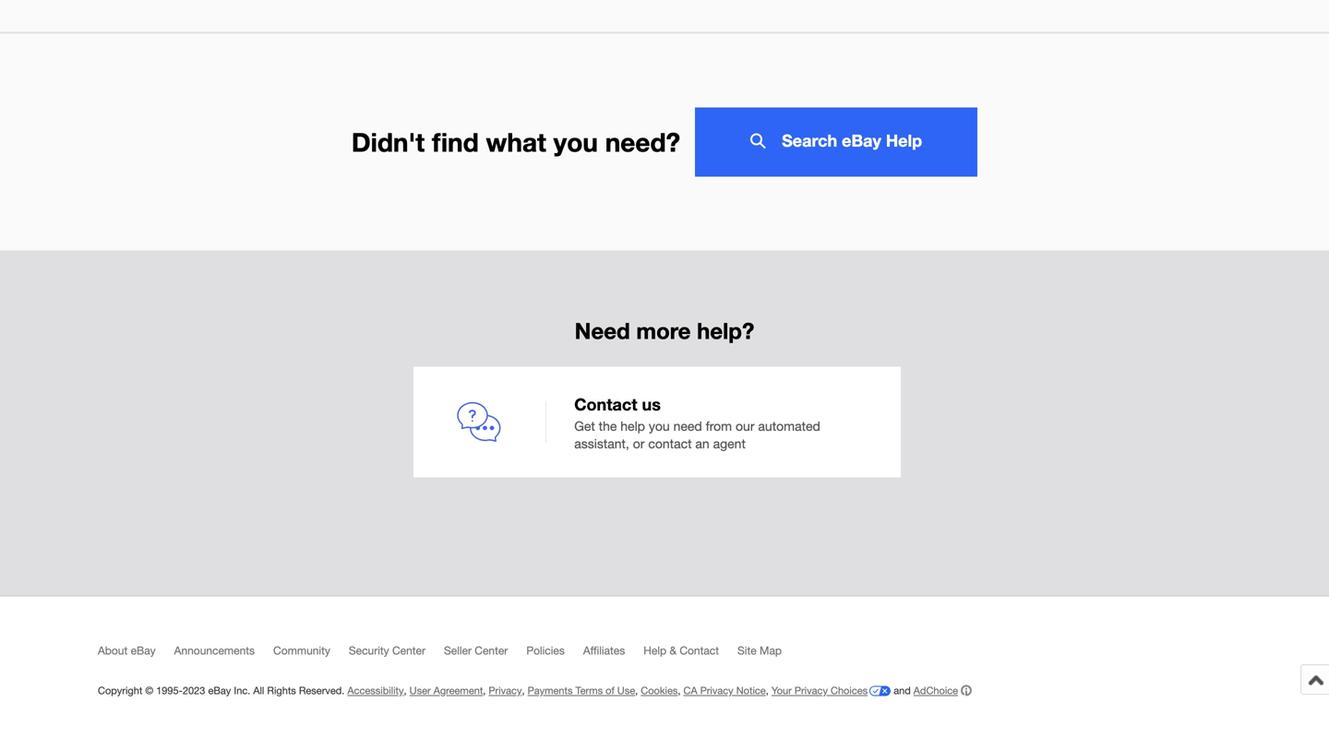 Task type: vqa. For each thing, say whether or not it's contained in the screenshot.
our
yes



Task type: locate. For each thing, give the bounding box(es) containing it.
1 horizontal spatial help
[[886, 130, 922, 150]]

user
[[410, 685, 431, 697]]

center inside "link"
[[475, 644, 508, 657]]

0 horizontal spatial ebay
[[131, 644, 156, 657]]

1 horizontal spatial privacy
[[700, 685, 734, 697]]

privacy link
[[489, 685, 522, 697]]

cookies link
[[641, 685, 678, 697]]

cookies
[[641, 685, 678, 697]]

you right what
[[554, 126, 598, 157]]

1 horizontal spatial contact
[[680, 644, 719, 657]]

,
[[404, 685, 407, 697], [483, 685, 486, 697], [522, 685, 525, 697], [635, 685, 638, 697], [678, 685, 681, 697], [766, 685, 769, 697]]

0 horizontal spatial help
[[644, 644, 667, 657]]

community link
[[273, 644, 349, 665]]

2 privacy from the left
[[700, 685, 734, 697]]

didn't find what you need?
[[352, 126, 681, 157]]

about ebay link
[[98, 644, 174, 665]]

0 vertical spatial ebay
[[842, 130, 882, 150]]

©
[[145, 685, 153, 697]]

an
[[696, 436, 710, 451]]

1 vertical spatial help
[[644, 644, 667, 657]]

contact inside the contact us get the help you need from our automated assistant, or contact an agent
[[574, 395, 638, 414]]

0 horizontal spatial privacy
[[489, 685, 522, 697]]

1 horizontal spatial you
[[649, 419, 670, 434]]

ebay
[[842, 130, 882, 150], [131, 644, 156, 657], [208, 685, 231, 697]]

accessibility
[[348, 685, 404, 697]]

0 vertical spatial you
[[554, 126, 598, 157]]

map
[[760, 644, 782, 657]]

2 horizontal spatial ebay
[[842, 130, 882, 150]]

0 horizontal spatial contact
[[574, 395, 638, 414]]

2023
[[183, 685, 205, 697]]

1 vertical spatial ebay
[[131, 644, 156, 657]]

affiliates link
[[583, 644, 644, 665]]

search
[[782, 130, 838, 150]]

ebay right about
[[131, 644, 156, 657]]

more
[[636, 317, 691, 344]]

find
[[432, 126, 479, 157]]

copyright © 1995-2023 ebay inc. all rights reserved. accessibility , user agreement , privacy , payments terms of use , cookies , ca privacy notice , your privacy choices
[[98, 685, 868, 697]]

ebay right the search on the top right of page
[[842, 130, 882, 150]]

site map
[[738, 644, 782, 657]]

you up contact
[[649, 419, 670, 434]]

center for seller center
[[475, 644, 508, 657]]

1 center from the left
[[392, 644, 426, 657]]

help
[[621, 419, 645, 434]]

reserved.
[[299, 685, 345, 697]]

ebay inside "link"
[[131, 644, 156, 657]]

center
[[392, 644, 426, 657], [475, 644, 508, 657]]

center right security
[[392, 644, 426, 657]]

rights
[[267, 685, 296, 697]]

, left ca
[[678, 685, 681, 697]]

payments terms of use link
[[528, 685, 635, 697]]

us
[[642, 395, 661, 414]]

1 privacy from the left
[[489, 685, 522, 697]]

seller center
[[444, 644, 508, 657]]

0 horizontal spatial center
[[392, 644, 426, 657]]

, left your
[[766, 685, 769, 697]]

privacy right your
[[795, 685, 828, 697]]

agreement
[[434, 685, 483, 697]]

center right 'seller'
[[475, 644, 508, 657]]

privacy down seller center "link" on the left of page
[[489, 685, 522, 697]]

ebay left inc.
[[208, 685, 231, 697]]

agent
[[713, 436, 746, 451]]

ebay for about
[[131, 644, 156, 657]]

policies
[[527, 644, 565, 657]]

need
[[575, 317, 630, 344]]

get
[[574, 419, 595, 434]]

help
[[886, 130, 922, 150], [644, 644, 667, 657]]

community
[[273, 644, 330, 657]]

what
[[486, 126, 546, 157]]

0 vertical spatial help
[[886, 130, 922, 150]]

1 vertical spatial you
[[649, 419, 670, 434]]

2 vertical spatial ebay
[[208, 685, 231, 697]]

privacy right ca
[[700, 685, 734, 697]]

you
[[554, 126, 598, 157], [649, 419, 670, 434]]

seller
[[444, 644, 472, 657]]

copyright
[[98, 685, 142, 697]]

2 horizontal spatial privacy
[[795, 685, 828, 697]]

, left privacy link
[[483, 685, 486, 697]]

, left user
[[404, 685, 407, 697]]

automated
[[758, 419, 821, 434]]

site
[[738, 644, 757, 657]]

, left payments
[[522, 685, 525, 697]]

or
[[633, 436, 645, 451]]

, left cookies
[[635, 685, 638, 697]]

ca
[[684, 685, 698, 697]]

0 vertical spatial contact
[[574, 395, 638, 414]]

assistant,
[[574, 436, 630, 451]]

contact up 'the'
[[574, 395, 638, 414]]

2 center from the left
[[475, 644, 508, 657]]

privacy
[[489, 685, 522, 697], [700, 685, 734, 697], [795, 685, 828, 697]]

choices
[[831, 685, 868, 697]]

notice
[[737, 685, 766, 697]]

contact
[[574, 395, 638, 414], [680, 644, 719, 657]]

3 , from the left
[[522, 685, 525, 697]]

contact right &
[[680, 644, 719, 657]]

1 horizontal spatial center
[[475, 644, 508, 657]]

announcements link
[[174, 644, 273, 665]]

5 , from the left
[[678, 685, 681, 697]]

1 , from the left
[[404, 685, 407, 697]]



Task type: describe. For each thing, give the bounding box(es) containing it.
payments
[[528, 685, 573, 697]]

our
[[736, 419, 755, 434]]

inc.
[[234, 685, 250, 697]]

use
[[617, 685, 635, 697]]

contact us get the help you need from our automated assistant, or contact an agent
[[574, 395, 821, 451]]

didn't
[[352, 126, 425, 157]]

need?
[[605, 126, 681, 157]]

help & contact
[[644, 644, 719, 657]]

&
[[670, 644, 677, 657]]

user agreement link
[[410, 685, 483, 697]]

1 vertical spatial contact
[[680, 644, 719, 657]]

3 privacy from the left
[[795, 685, 828, 697]]

security center link
[[349, 644, 444, 665]]

security
[[349, 644, 389, 657]]

and
[[894, 685, 911, 697]]

your
[[772, 685, 792, 697]]

seller center link
[[444, 644, 527, 665]]

1995-
[[156, 685, 183, 697]]

announcements
[[174, 644, 255, 657]]

search ebay help link
[[695, 107, 978, 177]]

adchoice link
[[914, 685, 972, 697]]

all
[[253, 685, 264, 697]]

adchoice
[[914, 685, 958, 697]]

4 , from the left
[[635, 685, 638, 697]]

terms
[[576, 685, 603, 697]]

your privacy choices link
[[772, 685, 891, 697]]

of
[[606, 685, 615, 697]]

help & contact link
[[644, 644, 738, 665]]

ca privacy notice link
[[684, 685, 766, 697]]

about ebay
[[98, 644, 156, 657]]

about
[[98, 644, 128, 657]]

ebay for search
[[842, 130, 882, 150]]

the
[[599, 419, 617, 434]]

2 , from the left
[[483, 685, 486, 697]]

contact
[[648, 436, 692, 451]]

6 , from the left
[[766, 685, 769, 697]]

accessibility link
[[348, 685, 404, 697]]

security center
[[349, 644, 426, 657]]

center for security center
[[392, 644, 426, 657]]

policies link
[[527, 644, 583, 665]]

affiliates
[[583, 644, 625, 657]]

from
[[706, 419, 732, 434]]

need more help?
[[575, 317, 755, 344]]

need
[[674, 419, 702, 434]]

site map link
[[738, 644, 801, 665]]

help?
[[697, 317, 755, 344]]

0 horizontal spatial you
[[554, 126, 598, 157]]

1 horizontal spatial ebay
[[208, 685, 231, 697]]

you inside the contact us get the help you need from our automated assistant, or contact an agent
[[649, 419, 670, 434]]

and adchoice
[[891, 685, 958, 697]]

search ebay help
[[782, 130, 922, 150]]



